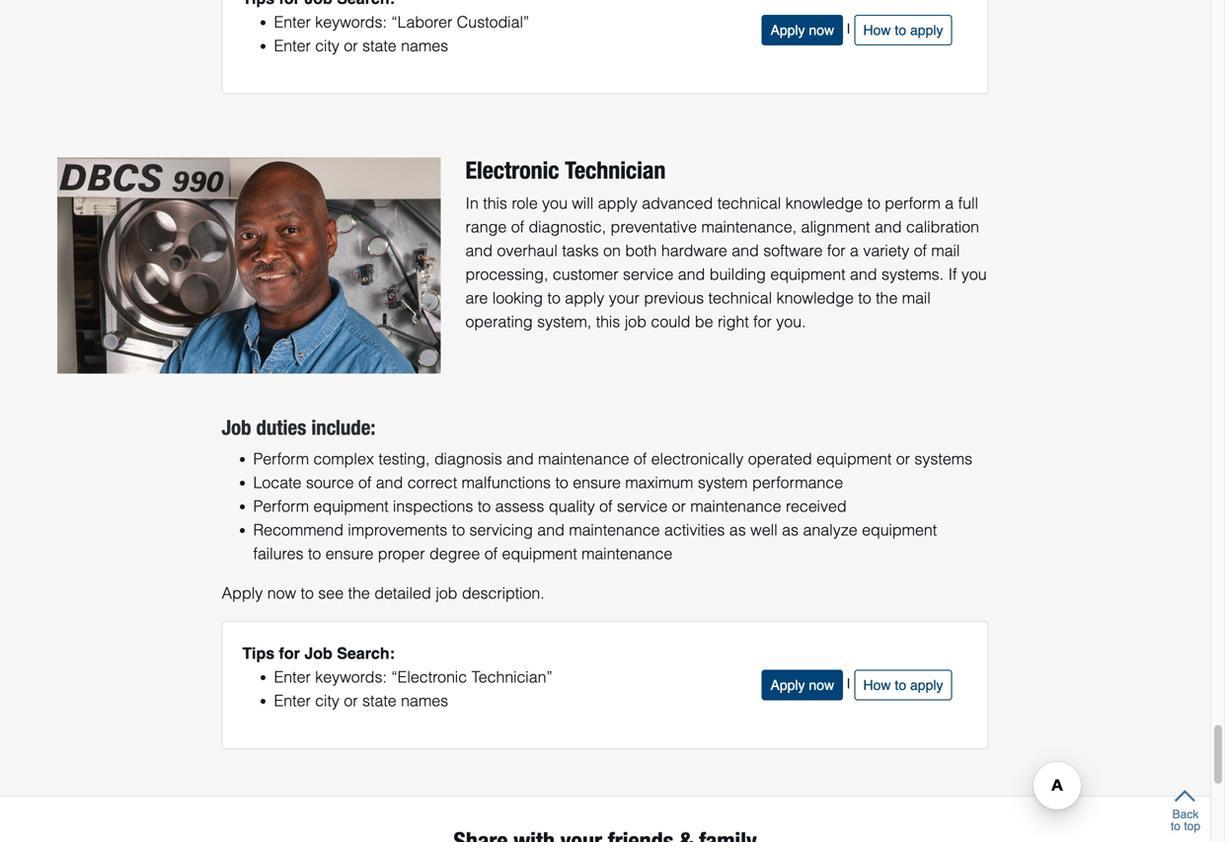 Task type: describe. For each thing, give the bounding box(es) containing it.
apply now | how to apply for enter keywords: "electronic technician"
[[771, 676, 943, 693]]

enter keywords: "laborer custodial" enter city or state names
[[274, 13, 529, 55]]

variety
[[863, 241, 909, 260]]

electronic technician in this role you will apply advanced technical knowledge to perform a full range of diagnostic, preventative maintenance, alignment and calibration and overhaul tasks on both hardware and software for a variety of mail processing, customer service and building equipment and systems. if you are looking to apply your previous technical knowledge to the mail operating system, this job could be right for you.
[[466, 156, 987, 331]]

activities
[[664, 521, 725, 539]]

previous
[[644, 289, 704, 307]]

4 enter from the top
[[274, 692, 311, 710]]

will
[[572, 194, 594, 212]]

equipment right the analyze
[[862, 521, 937, 539]]

include:
[[311, 415, 376, 439]]

quality
[[549, 497, 595, 516]]

systems
[[915, 450, 973, 468]]

custodial"
[[457, 13, 529, 31]]

processing,
[[466, 265, 548, 283]]

equipment down 'servicing'
[[502, 545, 577, 563]]

advanced
[[642, 194, 713, 212]]

apply now link for enter keywords: "electronic technician"
[[762, 670, 843, 701]]

complex
[[313, 450, 374, 468]]

role
[[512, 194, 538, 212]]

apply for enter keywords: "laborer custodial"
[[771, 22, 805, 38]]

looking
[[492, 289, 543, 307]]

service inside electronic technician in this role you will apply advanced technical knowledge to perform a full range of diagnostic, preventative maintenance, alignment and calibration and overhaul tasks on both hardware and software for a variety of mail processing, customer service and building equipment and systems. if you are looking to apply your previous technical knowledge to the mail operating system, this job could be right for you.
[[623, 265, 674, 283]]

assess
[[495, 497, 544, 516]]

1 as from the left
[[729, 521, 746, 539]]

maintenance down system at the bottom of page
[[690, 497, 781, 516]]

keywords: inside enter keywords: "laborer custodial" enter city or state names
[[315, 13, 387, 31]]

apply now | how to apply for enter keywords: "laborer custodial"
[[771, 21, 943, 38]]

the inside electronic technician in this role you will apply advanced technical knowledge to perform a full range of diagnostic, preventative maintenance, alignment and calibration and overhaul tasks on both hardware and software for a variety of mail processing, customer service and building equipment and systems. if you are looking to apply your previous technical knowledge to the mail operating system, this job could be right for you.
[[876, 289, 898, 307]]

equipment up received
[[817, 450, 892, 468]]

how for enter keywords: "electronic technician"
[[863, 678, 891, 693]]

0 vertical spatial mail
[[931, 241, 960, 260]]

perform
[[885, 194, 941, 212]]

be
[[695, 312, 713, 331]]

testing,
[[378, 450, 430, 468]]

1 perform from the top
[[253, 450, 309, 468]]

and up malfunctions
[[507, 450, 534, 468]]

proper
[[378, 545, 425, 563]]

apply now to see the detailed job description.
[[222, 584, 545, 602]]

your
[[609, 289, 640, 307]]

0 vertical spatial ensure
[[573, 474, 621, 492]]

of down role
[[511, 218, 524, 236]]

of up systems.
[[914, 241, 927, 260]]

city inside enter keywords: "laborer custodial" enter city or state names
[[315, 37, 340, 55]]

0 horizontal spatial this
[[483, 194, 507, 212]]

could
[[651, 312, 691, 331]]

recommend
[[253, 521, 344, 539]]

right
[[718, 312, 749, 331]]

are
[[466, 289, 488, 307]]

equipment down source
[[313, 497, 389, 516]]

1 vertical spatial the
[[348, 584, 370, 602]]

maintenance down the activities
[[582, 545, 673, 563]]

technician"
[[472, 668, 553, 686]]

1 vertical spatial apply
[[222, 584, 263, 602]]

names inside tips for job search: enter keywords: "electronic technician" enter city or state names
[[401, 692, 448, 710]]

malfunctions
[[462, 474, 551, 492]]

inspections
[[393, 497, 473, 516]]

diagnostic,
[[529, 218, 606, 236]]

now for enter keywords: "electronic technician"
[[809, 678, 834, 693]]

and down the quality
[[537, 521, 565, 539]]

maintenance,
[[701, 218, 797, 236]]

or inside tips for job search: enter keywords: "electronic technician" enter city or state names
[[344, 692, 358, 710]]

locate
[[253, 474, 302, 492]]

0 horizontal spatial a
[[850, 241, 859, 260]]

overhaul
[[497, 241, 558, 260]]

search:
[[337, 644, 395, 663]]

you.
[[776, 312, 806, 331]]

received
[[786, 497, 847, 516]]

1 vertical spatial ensure
[[326, 545, 374, 563]]

3 enter from the top
[[274, 668, 311, 686]]

1 horizontal spatial this
[[596, 312, 620, 331]]

failures
[[253, 545, 304, 563]]

0 vertical spatial a
[[945, 194, 954, 212]]

source
[[306, 474, 354, 492]]

1 enter from the top
[[274, 13, 311, 31]]

and down variety
[[850, 265, 877, 283]]

maintenance up the quality
[[538, 450, 629, 468]]

and down maintenance,
[[732, 241, 759, 260]]

names inside enter keywords: "laborer custodial" enter city or state names
[[401, 37, 448, 55]]

hardware
[[661, 241, 727, 260]]

range
[[466, 218, 507, 236]]

0 horizontal spatial you
[[542, 194, 568, 212]]

0 vertical spatial technical
[[717, 194, 781, 212]]

top
[[1184, 819, 1201, 833]]

calibration
[[906, 218, 979, 236]]

2 perform from the top
[[253, 497, 309, 516]]



Task type: locate. For each thing, give the bounding box(es) containing it.
now for enter keywords: "laborer custodial"
[[809, 22, 834, 38]]

1 horizontal spatial as
[[782, 521, 799, 539]]

0 vertical spatial the
[[876, 289, 898, 307]]

as left well
[[729, 521, 746, 539]]

0 vertical spatial you
[[542, 194, 568, 212]]

enter
[[274, 13, 311, 31], [274, 37, 311, 55], [274, 668, 311, 686], [274, 692, 311, 710]]

maintenance down the quality
[[569, 521, 660, 539]]

state down "laborer
[[362, 37, 397, 55]]

1 vertical spatial |
[[847, 676, 851, 692]]

0 vertical spatial knowledge
[[786, 194, 863, 212]]

0 vertical spatial now
[[809, 22, 834, 38]]

now
[[809, 22, 834, 38], [267, 584, 296, 602], [809, 678, 834, 693]]

1 how to apply link from the top
[[855, 15, 952, 45]]

you right if on the top right
[[962, 265, 987, 283]]

2 names from the top
[[401, 692, 448, 710]]

or inside enter keywords: "laborer custodial" enter city or state names
[[344, 37, 358, 55]]

job
[[222, 415, 251, 439], [304, 644, 332, 663]]

0 horizontal spatial ensure
[[326, 545, 374, 563]]

this
[[483, 194, 507, 212], [596, 312, 620, 331]]

2 vertical spatial for
[[279, 644, 300, 663]]

0 vertical spatial job
[[625, 312, 647, 331]]

job duties include:
[[222, 415, 376, 439]]

perform up locate
[[253, 450, 309, 468]]

or
[[344, 37, 358, 55], [896, 450, 910, 468], [672, 497, 686, 516], [344, 692, 358, 710]]

the
[[876, 289, 898, 307], [348, 584, 370, 602]]

a down alignment
[[850, 241, 859, 260]]

tasks
[[562, 241, 599, 260]]

2 apply now link from the top
[[762, 670, 843, 701]]

for inside tips for job search: enter keywords: "electronic technician" enter city or state names
[[279, 644, 300, 663]]

apply for enter keywords: "electronic technician"
[[771, 678, 805, 693]]

2 how from the top
[[863, 678, 891, 693]]

see
[[318, 584, 344, 602]]

0 horizontal spatial job
[[222, 415, 251, 439]]

in
[[466, 194, 479, 212]]

0 horizontal spatial mail
[[902, 289, 931, 307]]

if
[[948, 265, 957, 283]]

ensure up see
[[326, 545, 374, 563]]

0 vertical spatial this
[[483, 194, 507, 212]]

names
[[401, 37, 448, 55], [401, 692, 448, 710]]

0 vertical spatial city
[[315, 37, 340, 55]]

building
[[710, 265, 766, 283]]

1 state from the top
[[362, 37, 397, 55]]

electronic
[[466, 156, 559, 184]]

0 vertical spatial for
[[827, 241, 846, 260]]

1 vertical spatial how to apply link
[[855, 670, 952, 701]]

1 vertical spatial apply now link
[[762, 670, 843, 701]]

1 horizontal spatial for
[[753, 312, 772, 331]]

job down degree
[[436, 584, 458, 602]]

analyze
[[803, 521, 858, 539]]

service
[[623, 265, 674, 283], [617, 497, 668, 516]]

city
[[315, 37, 340, 55], [315, 692, 340, 710]]

job left duties
[[222, 415, 251, 439]]

0 horizontal spatial as
[[729, 521, 746, 539]]

knowledge up alignment
[[786, 194, 863, 212]]

1 horizontal spatial job
[[625, 312, 647, 331]]

1 vertical spatial mail
[[902, 289, 931, 307]]

performance
[[752, 474, 843, 492]]

0 vertical spatial |
[[847, 21, 851, 37]]

duties
[[256, 415, 306, 439]]

system
[[698, 474, 748, 492]]

keywords: left "laborer
[[315, 13, 387, 31]]

2 city from the top
[[315, 692, 340, 710]]

1 vertical spatial for
[[753, 312, 772, 331]]

equipment down software
[[770, 265, 846, 283]]

1 apply now link from the top
[[762, 15, 843, 45]]

mail
[[931, 241, 960, 260], [902, 289, 931, 307]]

1 vertical spatial apply now | how to apply
[[771, 676, 943, 693]]

alignment
[[801, 218, 870, 236]]

and down the range
[[466, 241, 493, 260]]

improvements
[[348, 521, 448, 539]]

0 vertical spatial state
[[362, 37, 397, 55]]

an usps electronic technician stands front of machine image
[[57, 157, 441, 373]]

1 vertical spatial job
[[436, 584, 458, 602]]

perform
[[253, 450, 309, 468], [253, 497, 309, 516]]

keywords: inside tips for job search: enter keywords: "electronic technician" enter city or state names
[[315, 668, 387, 686]]

names down "electronic
[[401, 692, 448, 710]]

state
[[362, 37, 397, 55], [362, 692, 397, 710]]

1 vertical spatial technical
[[708, 289, 772, 307]]

1 vertical spatial knowledge
[[777, 289, 854, 307]]

0 vertical spatial apply now | how to apply
[[771, 21, 943, 38]]

job left search:
[[304, 644, 332, 663]]

names down "laborer
[[401, 37, 448, 55]]

apply now link for enter keywords: "laborer custodial"
[[762, 15, 843, 45]]

maximum
[[625, 474, 693, 492]]

keywords: down search:
[[315, 668, 387, 686]]

0 vertical spatial service
[[623, 265, 674, 283]]

1 horizontal spatial you
[[962, 265, 987, 283]]

and up variety
[[875, 218, 902, 236]]

1 names from the top
[[401, 37, 448, 55]]

0 vertical spatial apply now link
[[762, 15, 843, 45]]

| for enter keywords: "laborer custodial"
[[847, 21, 851, 37]]

as
[[729, 521, 746, 539], [782, 521, 799, 539]]

equipment
[[770, 265, 846, 283], [817, 450, 892, 468], [313, 497, 389, 516], [862, 521, 937, 539], [502, 545, 577, 563]]

2 keywords: from the top
[[315, 668, 387, 686]]

service inside the perform complex testing, diagnosis and maintenance of electronically operated equipment or systems locate source of and correct malfunctions to ensure maximum system performance perform equipment inspections to assess quality of service or maintenance received recommend improvements to servicing and maintenance activities as well as analyze equipment failures to ensure proper degree of equipment maintenance
[[617, 497, 668, 516]]

0 horizontal spatial job
[[436, 584, 458, 602]]

system,
[[537, 312, 592, 331]]

electronically
[[651, 450, 744, 468]]

tips
[[242, 644, 275, 663]]

perform down locate
[[253, 497, 309, 516]]

for
[[827, 241, 846, 260], [753, 312, 772, 331], [279, 644, 300, 663]]

1 vertical spatial you
[[962, 265, 987, 283]]

tips for job search: enter keywords: "electronic technician" enter city or state names
[[242, 644, 553, 710]]

0 horizontal spatial the
[[348, 584, 370, 602]]

of up maximum
[[634, 450, 647, 468]]

technical up maintenance,
[[717, 194, 781, 212]]

this right in
[[483, 194, 507, 212]]

service down maximum
[[617, 497, 668, 516]]

maintenance
[[538, 450, 629, 468], [690, 497, 781, 516], [569, 521, 660, 539], [582, 545, 673, 563]]

"laborer
[[391, 13, 452, 31]]

servicing
[[469, 521, 533, 539]]

detailed
[[374, 584, 431, 602]]

description.
[[462, 584, 545, 602]]

preventative
[[611, 218, 697, 236]]

1 keywords: from the top
[[315, 13, 387, 31]]

2 | from the top
[[847, 676, 851, 692]]

knowledge up 'you.'
[[777, 289, 854, 307]]

service down both
[[623, 265, 674, 283]]

well
[[750, 521, 778, 539]]

of down complex
[[358, 474, 372, 492]]

2 horizontal spatial for
[[827, 241, 846, 260]]

1 vertical spatial keywords:
[[315, 668, 387, 686]]

1 city from the top
[[315, 37, 340, 55]]

1 vertical spatial perform
[[253, 497, 309, 516]]

mail down systems.
[[902, 289, 931, 307]]

correct
[[408, 474, 457, 492]]

for right tips
[[279, 644, 300, 663]]

on
[[603, 241, 621, 260]]

of right the quality
[[599, 497, 613, 516]]

operated
[[748, 450, 812, 468]]

1 how from the top
[[863, 22, 891, 38]]

job inside electronic technician in this role you will apply advanced technical knowledge to perform a full range of diagnostic, preventative maintenance, alignment and calibration and overhaul tasks on both hardware and software for a variety of mail processing, customer service and building equipment and systems. if you are looking to apply your previous technical knowledge to the mail operating system, this job could be right for you.
[[625, 312, 647, 331]]

0 vertical spatial names
[[401, 37, 448, 55]]

2 vertical spatial apply
[[771, 678, 805, 693]]

1 horizontal spatial ensure
[[573, 474, 621, 492]]

0 vertical spatial how to apply link
[[855, 15, 952, 45]]

2 vertical spatial now
[[809, 678, 834, 693]]

how to apply link
[[855, 15, 952, 45], [855, 670, 952, 701]]

and down hardware
[[678, 265, 705, 283]]

"electronic
[[391, 668, 467, 686]]

2 state from the top
[[362, 692, 397, 710]]

| for enter keywords: "electronic technician"
[[847, 676, 851, 692]]

full
[[958, 194, 979, 212]]

1 horizontal spatial mail
[[931, 241, 960, 260]]

0 vertical spatial apply
[[771, 22, 805, 38]]

and
[[875, 218, 902, 236], [466, 241, 493, 260], [732, 241, 759, 260], [678, 265, 705, 283], [850, 265, 877, 283], [507, 450, 534, 468], [376, 474, 403, 492], [537, 521, 565, 539]]

customer
[[553, 265, 619, 283]]

1 vertical spatial city
[[315, 692, 340, 710]]

as right well
[[782, 521, 799, 539]]

1 vertical spatial job
[[304, 644, 332, 663]]

0 vertical spatial keywords:
[[315, 13, 387, 31]]

this down the your
[[596, 312, 620, 331]]

1 vertical spatial now
[[267, 584, 296, 602]]

0 vertical spatial job
[[222, 415, 251, 439]]

|
[[847, 21, 851, 37], [847, 676, 851, 692]]

state inside tips for job search: enter keywords: "electronic technician" enter city or state names
[[362, 692, 397, 710]]

job inside tips for job search: enter keywords: "electronic technician" enter city or state names
[[304, 644, 332, 663]]

technical down building on the right top of the page
[[708, 289, 772, 307]]

1 horizontal spatial job
[[304, 644, 332, 663]]

for down alignment
[[827, 241, 846, 260]]

2 enter from the top
[[274, 37, 311, 55]]

knowledge
[[786, 194, 863, 212], [777, 289, 854, 307]]

1 horizontal spatial a
[[945, 194, 954, 212]]

and down testing,
[[376, 474, 403, 492]]

0 vertical spatial perform
[[253, 450, 309, 468]]

the down systems.
[[876, 289, 898, 307]]

1 apply now | how to apply from the top
[[771, 21, 943, 38]]

how for enter keywords: "laborer custodial"
[[863, 22, 891, 38]]

equipment inside electronic technician in this role you will apply advanced technical knowledge to perform a full range of diagnostic, preventative maintenance, alignment and calibration and overhaul tasks on both hardware and software for a variety of mail processing, customer service and building equipment and systems. if you are looking to apply your previous technical knowledge to the mail operating system, this job could be right for you.
[[770, 265, 846, 283]]

1 horizontal spatial the
[[876, 289, 898, 307]]

1 vertical spatial state
[[362, 692, 397, 710]]

perform complex testing, diagnosis and maintenance of electronically operated equipment or systems locate source of and correct malfunctions to ensure maximum system performance perform equipment inspections to assess quality of service or maintenance received recommend improvements to servicing and maintenance activities as well as analyze equipment failures to ensure proper degree of equipment maintenance
[[253, 450, 973, 563]]

you up diagnostic,
[[542, 194, 568, 212]]

1 vertical spatial names
[[401, 692, 448, 710]]

how to apply link for enter keywords: "laborer custodial"
[[855, 15, 952, 45]]

for left 'you.'
[[753, 312, 772, 331]]

back to top
[[1171, 808, 1201, 833]]

state inside enter keywords: "laborer custodial" enter city or state names
[[362, 37, 397, 55]]

2 how to apply link from the top
[[855, 670, 952, 701]]

technical
[[717, 194, 781, 212], [708, 289, 772, 307]]

job down the your
[[625, 312, 647, 331]]

a left full
[[945, 194, 954, 212]]

software
[[763, 241, 823, 260]]

1 vertical spatial a
[[850, 241, 859, 260]]

mail down calibration
[[931, 241, 960, 260]]

ensure up the quality
[[573, 474, 621, 492]]

2 as from the left
[[782, 521, 799, 539]]

back
[[1173, 808, 1199, 821]]

technician
[[565, 156, 666, 184]]

city inside tips for job search: enter keywords: "electronic technician" enter city or state names
[[315, 692, 340, 710]]

diagnosis
[[434, 450, 502, 468]]

operating
[[466, 312, 533, 331]]

the right see
[[348, 584, 370, 602]]

apply now | how to apply
[[771, 21, 943, 38], [771, 676, 943, 693]]

2 apply now | how to apply from the top
[[771, 676, 943, 693]]

how to apply link for enter keywords: "electronic technician"
[[855, 670, 952, 701]]

both
[[625, 241, 657, 260]]

apply
[[910, 22, 943, 38], [598, 194, 638, 212], [565, 289, 605, 307], [910, 678, 943, 693]]

1 vertical spatial how
[[863, 678, 891, 693]]

of down 'servicing'
[[484, 545, 498, 563]]

1 vertical spatial this
[[596, 312, 620, 331]]

1 vertical spatial service
[[617, 497, 668, 516]]

0 horizontal spatial for
[[279, 644, 300, 663]]

apply
[[771, 22, 805, 38], [222, 584, 263, 602], [771, 678, 805, 693]]

a
[[945, 194, 954, 212], [850, 241, 859, 260]]

systems.
[[882, 265, 944, 283]]

you
[[542, 194, 568, 212], [962, 265, 987, 283]]

to inside "back to top"
[[1171, 819, 1181, 833]]

degree
[[429, 545, 480, 563]]

1 | from the top
[[847, 21, 851, 37]]

state down search:
[[362, 692, 397, 710]]

0 vertical spatial how
[[863, 22, 891, 38]]



Task type: vqa. For each thing, say whether or not it's contained in the screenshot.
the Apply now to see the detailed job description. at the left
yes



